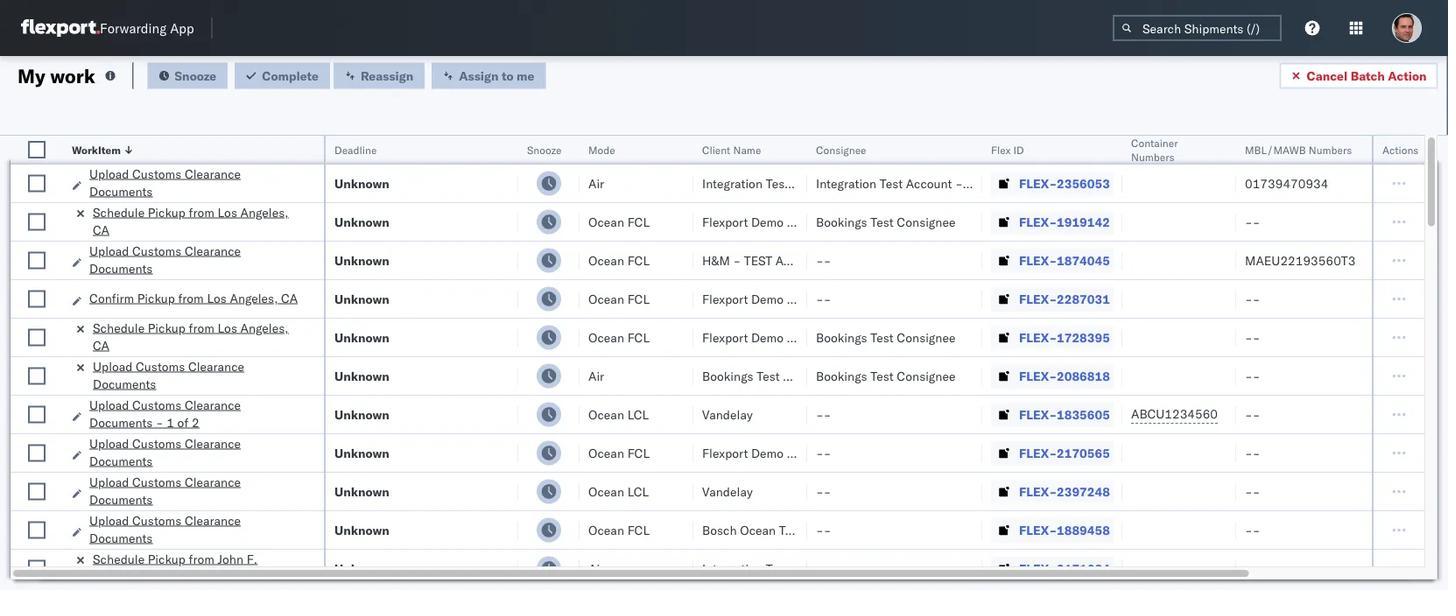 Task type: locate. For each thing, give the bounding box(es) containing it.
schedule pickup from los angeles, ca down confirm pickup from los angeles, ca button at the left
[[93, 320, 289, 353]]

ocean lcl for upload customs clearance documents - 1 of 2
[[588, 407, 649, 422]]

clearance for flex-2170565
[[185, 436, 241, 451]]

schedule inside schedule pickup from john f. kennedy international airport
[[93, 551, 145, 567]]

schedule pickup from los angeles, ca for flex-1919142
[[93, 204, 289, 237]]

ocean lcl for upload customs clearance documents
[[588, 484, 649, 499]]

documents for flex-1835605
[[89, 415, 153, 430]]

container
[[1131, 136, 1178, 149]]

flex- up flex-2086818
[[1019, 330, 1057, 345]]

flex-1889458 button
[[991, 518, 1114, 542], [991, 518, 1114, 542]]

4 ocean fcl from the top
[[588, 330, 650, 345]]

0 vertical spatial los
[[218, 204, 237, 220]]

ca
[[93, 222, 109, 237], [281, 290, 298, 306], [93, 338, 109, 353]]

2 unknown from the top
[[335, 214, 390, 229]]

flex-1835605
[[1019, 407, 1110, 422]]

1 schedule pickup from los angeles, ca from the top
[[93, 204, 289, 237]]

2 vertical spatial ca
[[93, 338, 109, 353]]

4 demo from the top
[[751, 445, 784, 461]]

4 flexport from the top
[[702, 445, 748, 461]]

1 fcl from the top
[[628, 214, 650, 229]]

lcl
[[628, 407, 649, 422], [628, 484, 649, 499]]

1 vertical spatial los
[[207, 290, 227, 306]]

schedule pickup from los angeles, ca link down workitem 'button'
[[93, 204, 301, 239]]

0 vertical spatial ocean lcl
[[588, 407, 649, 422]]

pickup inside schedule pickup from john f. kennedy international airport
[[148, 551, 186, 567]]

upload customs clearance documents button
[[89, 165, 305, 202], [89, 242, 305, 279], [89, 435, 305, 472], [89, 473, 305, 510], [89, 512, 305, 549]]

flex- down flex-2356053
[[1019, 214, 1057, 229]]

2 air from the top
[[588, 368, 604, 384]]

5 ocean fcl from the top
[[588, 445, 650, 461]]

10 unknown from the top
[[335, 522, 390, 538]]

deadline
[[335, 143, 377, 156]]

client
[[702, 143, 731, 156]]

from inside schedule pickup from john f. kennedy international airport
[[189, 551, 214, 567]]

bookings
[[816, 214, 867, 229], [816, 330, 867, 345], [702, 368, 754, 384], [816, 368, 867, 384]]

bookings test consignee for flex-1728395
[[816, 330, 956, 345]]

flex-2086818
[[1019, 368, 1110, 384]]

of
[[177, 415, 188, 430]]

flexport demo consignee
[[702, 214, 846, 229], [702, 291, 846, 306], [702, 330, 846, 345], [702, 445, 846, 461]]

schedule pickup from los angeles, ca link down confirm pickup from los angeles, ca button at the left
[[93, 319, 301, 354]]

fcl for flex-2287031
[[628, 291, 650, 306]]

schedule up kennedy
[[93, 551, 145, 567]]

0 vertical spatial schedule pickup from los angeles, ca link
[[93, 204, 301, 239]]

3 flex- from the top
[[1019, 253, 1057, 268]]

-
[[842, 176, 849, 191], [955, 176, 963, 191], [1245, 214, 1253, 229], [1253, 214, 1260, 229], [733, 253, 741, 268], [816, 253, 824, 268], [824, 253, 831, 268], [816, 291, 824, 306], [824, 291, 831, 306], [1245, 291, 1253, 306], [1253, 291, 1260, 306], [1245, 330, 1253, 345], [1253, 330, 1260, 345], [1245, 368, 1253, 384], [1253, 368, 1260, 384], [816, 407, 824, 422], [824, 407, 831, 422], [1245, 407, 1253, 422], [1253, 407, 1260, 422], [156, 415, 163, 430], [816, 445, 824, 461], [824, 445, 831, 461], [1245, 445, 1253, 461], [1253, 445, 1260, 461], [816, 484, 824, 499], [824, 484, 831, 499], [1245, 484, 1253, 499], [1253, 484, 1260, 499], [816, 522, 824, 538], [824, 522, 831, 538], [1245, 522, 1253, 538], [1253, 522, 1260, 538], [816, 561, 824, 576], [824, 561, 831, 576], [1245, 561, 1253, 576], [1253, 561, 1260, 576]]

2 vandelay from the top
[[702, 484, 753, 499]]

schedule pickup from los angeles, ca down workitem 'button'
[[93, 204, 289, 237]]

6 flex- from the top
[[1019, 368, 1057, 384]]

numbers right mbl/mawb
[[1309, 143, 1352, 156]]

1 flexport demo consignee from the top
[[702, 214, 846, 229]]

on down flex id button
[[966, 176, 984, 191]]

flex- down 'flex-1874045'
[[1019, 291, 1057, 306]]

2 flexport demo consignee from the top
[[702, 291, 846, 306]]

flex- down flex id button
[[1019, 176, 1057, 191]]

2287031
[[1057, 291, 1110, 306]]

unknown
[[335, 176, 390, 191], [335, 214, 390, 229], [335, 253, 390, 268], [335, 291, 390, 306], [335, 330, 390, 345], [335, 368, 390, 384], [335, 407, 390, 422], [335, 445, 390, 461], [335, 484, 390, 499], [335, 522, 390, 538], [335, 561, 390, 576]]

0 vertical spatial vandelay
[[702, 407, 753, 422]]

ocean fcl for flex-1728395
[[588, 330, 650, 345]]

1 horizontal spatial on
[[966, 176, 984, 191]]

2 vertical spatial los
[[218, 320, 237, 335]]

7 resize handle column header from the left
[[962, 136, 983, 590]]

2 ag from the left
[[988, 176, 1005, 191]]

1 vertical spatial schedule pickup from los angeles, ca
[[93, 320, 289, 353]]

pickup down workitem 'button'
[[148, 204, 186, 220]]

1 ocean lcl from the top
[[588, 407, 649, 422]]

forwarding app link
[[21, 19, 194, 37]]

2 schedule from the top
[[93, 320, 145, 335]]

customs inside upload customs clearance documents - 1 of 2
[[132, 397, 181, 412]]

5 unknown from the top
[[335, 330, 390, 345]]

11 flex- from the top
[[1019, 561, 1057, 576]]

h&m
[[702, 253, 730, 268]]

3 flexport demo consignee from the top
[[702, 330, 846, 345]]

0 vertical spatial schedule pickup from los angeles, ca
[[93, 204, 289, 237]]

resize handle column header for consignee
[[962, 136, 983, 590]]

clearance
[[185, 166, 241, 181], [185, 243, 241, 258], [188, 359, 244, 374], [185, 397, 241, 412], [185, 436, 241, 451], [185, 474, 241, 490], [185, 513, 241, 528]]

1 flex- from the top
[[1019, 176, 1057, 191]]

0 horizontal spatial numbers
[[1131, 150, 1175, 163]]

1 vertical spatial ocean lcl
[[588, 484, 649, 499]]

ocean for flex-2397248
[[588, 484, 624, 499]]

ca for flex-1919142
[[93, 222, 109, 237]]

2 ocean fcl from the top
[[588, 253, 650, 268]]

2 flexport from the top
[[702, 291, 748, 306]]

los
[[218, 204, 237, 220], [207, 290, 227, 306], [218, 320, 237, 335]]

8 resize handle column header from the left
[[1102, 136, 1123, 590]]

9 unknown from the top
[[335, 484, 390, 499]]

flex- for 1889458
[[1019, 522, 1057, 538]]

bookings test consignee
[[816, 214, 956, 229], [816, 330, 956, 345], [702, 368, 842, 384], [816, 368, 956, 384]]

1 schedule from the top
[[93, 204, 145, 220]]

bosch ocean test
[[702, 522, 802, 538]]

4 flex- from the top
[[1019, 291, 1057, 306]]

international
[[144, 569, 215, 584]]

from down confirm pickup from los angeles, ca button at the left
[[189, 320, 214, 335]]

pickup for flex-2171684
[[148, 551, 186, 567]]

1 demo from the top
[[751, 214, 784, 229]]

1 schedule pickup from los angeles, ca link from the top
[[93, 204, 301, 239]]

unknown for flex-2170565
[[335, 445, 390, 461]]

0 horizontal spatial account
[[792, 176, 838, 191]]

integration down client name
[[702, 176, 763, 191]]

0 vertical spatial schedule
[[93, 204, 145, 220]]

1 lcl from the top
[[628, 407, 649, 422]]

integration test account - on ag
[[702, 176, 891, 191], [816, 176, 1005, 191]]

air
[[588, 176, 604, 191], [588, 368, 604, 384], [588, 561, 604, 576]]

clearance for flex-1889458
[[185, 513, 241, 528]]

1 upload customs clearance documents button from the top
[[89, 165, 305, 202]]

1 flexport from the top
[[702, 214, 748, 229]]

2086818
[[1057, 368, 1110, 384]]

bookings for flex-1728395
[[816, 330, 867, 345]]

1 vertical spatial schedule
[[93, 320, 145, 335]]

account down consignee button
[[906, 176, 952, 191]]

ag down consignee button
[[874, 176, 891, 191]]

3 unknown from the top
[[335, 253, 390, 268]]

6 ocean fcl from the top
[[588, 522, 650, 538]]

ocean fcl for flex-2170565
[[588, 445, 650, 461]]

flex- down flex-2086818
[[1019, 407, 1057, 422]]

flex- for 2397248
[[1019, 484, 1057, 499]]

numbers down container
[[1131, 150, 1175, 163]]

upload customs clearance documents link for integration
[[89, 165, 305, 200]]

customs for flex-1874045
[[132, 243, 181, 258]]

3 ocean fcl from the top
[[588, 291, 650, 306]]

1 horizontal spatial integration
[[816, 176, 877, 191]]

customs for flex-2170565
[[132, 436, 181, 451]]

angeles, for flex-1728395
[[240, 320, 289, 335]]

None checkbox
[[28, 141, 46, 158], [28, 175, 46, 192], [28, 252, 46, 269], [28, 329, 46, 346], [28, 367, 46, 385], [28, 560, 46, 578], [28, 141, 46, 158], [28, 175, 46, 192], [28, 252, 46, 269], [28, 329, 46, 346], [28, 367, 46, 385], [28, 560, 46, 578]]

confirm pickup from los angeles, ca button
[[89, 289, 298, 309]]

3 fcl from the top
[[628, 291, 650, 306]]

flex-1919142 button
[[991, 210, 1114, 234], [991, 210, 1114, 234]]

upload customs clearance documents link
[[89, 165, 305, 200], [89, 242, 305, 277], [93, 358, 301, 393], [89, 435, 305, 470], [89, 473, 305, 508], [89, 512, 305, 547]]

work
[[50, 63, 95, 88]]

on down consignee button
[[852, 176, 871, 191]]

4 unknown from the top
[[335, 291, 390, 306]]

from right 'confirm'
[[178, 290, 204, 306]]

clearance inside upload customs clearance documents - 1 of 2
[[185, 397, 241, 412]]

0 horizontal spatial ag
[[874, 176, 891, 191]]

2 on from the left
[[966, 176, 984, 191]]

confirm
[[89, 290, 134, 306]]

0 horizontal spatial integration
[[702, 176, 763, 191]]

upload for flex-1835605
[[89, 397, 129, 412]]

1 vertical spatial air
[[588, 368, 604, 384]]

test
[[766, 176, 789, 191], [880, 176, 903, 191], [871, 214, 894, 229], [871, 330, 894, 345], [757, 368, 780, 384], [871, 368, 894, 384], [779, 522, 802, 538]]

schedule
[[93, 204, 145, 220], [93, 320, 145, 335], [93, 551, 145, 567]]

schedule down the workitem
[[93, 204, 145, 220]]

flexport demo consignee for flex-1728395
[[702, 330, 846, 345]]

2 vertical spatial angeles,
[[240, 320, 289, 335]]

None checkbox
[[28, 213, 46, 231], [28, 290, 46, 308], [28, 406, 46, 423], [28, 444, 46, 462], [28, 483, 46, 500], [28, 521, 46, 539], [28, 213, 46, 231], [28, 290, 46, 308], [28, 406, 46, 423], [28, 444, 46, 462], [28, 483, 46, 500], [28, 521, 46, 539]]

integration test account - on ag down consignee button
[[816, 176, 1005, 191]]

1 unknown from the top
[[335, 176, 390, 191]]

0 vertical spatial angeles,
[[240, 204, 289, 220]]

cancel batch action button
[[1280, 63, 1438, 89]]

ocean for flex-1728395
[[588, 330, 624, 345]]

1 vertical spatial vandelay
[[702, 484, 753, 499]]

pickup down confirm pickup from los angeles, ca button at the left
[[148, 320, 186, 335]]

flex-1835605 button
[[991, 402, 1114, 427], [991, 402, 1114, 427]]

upload
[[89, 166, 129, 181], [89, 243, 129, 258], [93, 359, 133, 374], [89, 397, 129, 412], [89, 436, 129, 451], [89, 474, 129, 490], [89, 513, 129, 528]]

2
[[192, 415, 199, 430]]

flex-2356053 button
[[991, 171, 1114, 196], [991, 171, 1114, 196]]

1 account from the left
[[792, 176, 838, 191]]

fcl
[[628, 214, 650, 229], [628, 253, 650, 268], [628, 291, 650, 306], [628, 330, 650, 345], [628, 445, 650, 461], [628, 522, 650, 538]]

upload for flex-1889458
[[89, 513, 129, 528]]

- inside upload customs clearance documents - 1 of 2
[[156, 415, 163, 430]]

integration down consignee button
[[816, 176, 877, 191]]

1 horizontal spatial account
[[906, 176, 952, 191]]

from
[[189, 204, 214, 220], [178, 290, 204, 306], [189, 320, 214, 335], [189, 551, 214, 567]]

3 schedule from the top
[[93, 551, 145, 567]]

4 upload customs clearance documents button from the top
[[89, 473, 305, 510]]

john
[[218, 551, 244, 567]]

1 integration from the left
[[702, 176, 763, 191]]

10 flex- from the top
[[1019, 522, 1057, 538]]

flex- up flex-2287031
[[1019, 253, 1057, 268]]

2 resize handle column header from the left
[[303, 136, 324, 590]]

bookings for flex-2086818
[[816, 368, 867, 384]]

7 flex- from the top
[[1019, 407, 1057, 422]]

9 resize handle column header from the left
[[1215, 136, 1236, 590]]

0 vertical spatial ca
[[93, 222, 109, 237]]

fcl for flex-1728395
[[628, 330, 650, 345]]

1 vertical spatial lcl
[[628, 484, 649, 499]]

from down workitem 'button'
[[189, 204, 214, 220]]

flex-2170565
[[1019, 445, 1110, 461]]

account up account on the right of the page
[[792, 176, 838, 191]]

upload customs clearance documents
[[89, 166, 241, 199], [89, 243, 241, 276], [93, 359, 244, 391], [89, 436, 241, 468], [89, 474, 241, 507], [89, 513, 241, 546]]

fcl for flex-1919142
[[628, 214, 650, 229]]

unknown for flex-1835605
[[335, 407, 390, 422]]

resize handle column header for container numbers
[[1215, 136, 1236, 590]]

3 flexport from the top
[[702, 330, 748, 345]]

flex- up flex-1889458
[[1019, 484, 1057, 499]]

schedule for flex-1728395
[[93, 320, 145, 335]]

flex- for 1835605
[[1019, 407, 1057, 422]]

pickup right 'confirm'
[[137, 290, 175, 306]]

numbers inside container numbers
[[1131, 150, 1175, 163]]

unknown for flex-1889458
[[335, 522, 390, 538]]

from for flex-1919142
[[189, 204, 214, 220]]

flex-2086818 button
[[991, 364, 1114, 388], [991, 364, 1114, 388]]

1 air from the top
[[588, 176, 604, 191]]

ocean fcl for flex-1889458
[[588, 522, 650, 538]]

customs
[[132, 166, 181, 181], [132, 243, 181, 258], [136, 359, 185, 374], [132, 397, 181, 412], [132, 436, 181, 451], [132, 474, 181, 490], [132, 513, 181, 528]]

6 unknown from the top
[[335, 368, 390, 384]]

2 lcl from the top
[[628, 484, 649, 499]]

1 vandelay from the top
[[702, 407, 753, 422]]

9 flex- from the top
[[1019, 484, 1057, 499]]

1 ocean fcl from the top
[[588, 214, 650, 229]]

6 resize handle column header from the left
[[786, 136, 807, 590]]

confirm pickup from los angeles, ca link
[[89, 289, 298, 307]]

1 horizontal spatial numbers
[[1309, 143, 1352, 156]]

actions
[[1383, 143, 1419, 156]]

flex- down flex-1889458
[[1019, 561, 1057, 576]]

2 fcl from the top
[[628, 253, 650, 268]]

documents inside upload customs clearance documents - 1 of 2
[[89, 415, 153, 430]]

client name button
[[694, 139, 790, 157]]

schedule pickup from los angeles, ca
[[93, 204, 289, 237], [93, 320, 289, 353]]

5 upload customs clearance documents button from the top
[[89, 512, 305, 549]]

ocean fcl for flex-1874045
[[588, 253, 650, 268]]

schedule down 'confirm'
[[93, 320, 145, 335]]

flex-1874045 button
[[991, 248, 1114, 273], [991, 248, 1114, 273]]

1
[[167, 415, 174, 430]]

1 vertical spatial ca
[[281, 290, 298, 306]]

2 demo from the top
[[751, 291, 784, 306]]

3 demo from the top
[[751, 330, 784, 345]]

flexport
[[702, 214, 748, 229], [702, 291, 748, 306], [702, 330, 748, 345], [702, 445, 748, 461]]

upload customs clearance documents - 1 of 2
[[89, 397, 241, 430]]

2 schedule pickup from los angeles, ca link from the top
[[93, 319, 301, 354]]

0 vertical spatial air
[[588, 176, 604, 191]]

angeles, for flex-1919142
[[240, 204, 289, 220]]

flex- up flex-2397248
[[1019, 445, 1057, 461]]

3 resize handle column header from the left
[[497, 136, 518, 590]]

4 fcl from the top
[[628, 330, 650, 345]]

2 account from the left
[[906, 176, 952, 191]]

8 unknown from the top
[[335, 445, 390, 461]]

2 ocean lcl from the top
[[588, 484, 649, 499]]

flex-2356053
[[1019, 176, 1110, 191]]

demo for flex-1919142
[[751, 214, 784, 229]]

los for flex-1919142
[[218, 204, 237, 220]]

flexport for flex-1919142
[[702, 214, 748, 229]]

resize handle column header
[[42, 136, 63, 590], [303, 136, 324, 590], [497, 136, 518, 590], [559, 136, 580, 590], [673, 136, 694, 590], [786, 136, 807, 590], [962, 136, 983, 590], [1102, 136, 1123, 590], [1215, 136, 1236, 590], [1404, 136, 1425, 590]]

3 air from the top
[[588, 561, 604, 576]]

6 fcl from the top
[[628, 522, 650, 538]]

ag down 'flex'
[[988, 176, 1005, 191]]

schedule pickup from los angeles, ca link
[[93, 204, 301, 239], [93, 319, 301, 354]]

pickup up international on the left of page
[[148, 551, 186, 567]]

flex- up flex-2171684
[[1019, 522, 1057, 538]]

ocean fcl
[[588, 214, 650, 229], [588, 253, 650, 268], [588, 291, 650, 306], [588, 330, 650, 345], [588, 445, 650, 461], [588, 522, 650, 538]]

consignee inside button
[[816, 143, 867, 156]]

7 unknown from the top
[[335, 407, 390, 422]]

vandelay
[[702, 407, 753, 422], [702, 484, 753, 499]]

los inside button
[[207, 290, 227, 306]]

documents for flex-2356053
[[89, 183, 153, 199]]

fcl for flex-2170565
[[628, 445, 650, 461]]

flexport demo consignee for flex-2170565
[[702, 445, 846, 461]]

flex-1728395
[[1019, 330, 1110, 345]]

0 horizontal spatial on
[[852, 176, 871, 191]]

flexport demo consignee for flex-1919142
[[702, 214, 846, 229]]

integration test account - on ag down name
[[702, 176, 891, 191]]

from up international on the left of page
[[189, 551, 214, 567]]

11 unknown from the top
[[335, 561, 390, 576]]

upload customs clearance documents link for h&m
[[89, 242, 305, 277]]

mode
[[588, 143, 615, 156]]

8 flex- from the top
[[1019, 445, 1057, 461]]

2 flex- from the top
[[1019, 214, 1057, 229]]

from for flex-1728395
[[189, 320, 214, 335]]

flex-2171684 button
[[991, 557, 1114, 581], [991, 557, 1114, 581]]

schedule pickup from los angeles, ca link for flex-1728395
[[93, 319, 301, 354]]

upload inside upload customs clearance documents - 1 of 2
[[89, 397, 129, 412]]

resize handle column header for mode
[[673, 136, 694, 590]]

flex-2287031 button
[[991, 287, 1114, 311], [991, 287, 1114, 311]]

0 vertical spatial lcl
[[628, 407, 649, 422]]

3 upload customs clearance documents button from the top
[[89, 435, 305, 472]]

2 schedule pickup from los angeles, ca from the top
[[93, 320, 289, 353]]

flex-1889458
[[1019, 522, 1110, 538]]

5 resize handle column header from the left
[[673, 136, 694, 590]]

2 upload customs clearance documents button from the top
[[89, 242, 305, 279]]

1 vertical spatial schedule pickup from los angeles, ca link
[[93, 319, 301, 354]]

numbers
[[1309, 143, 1352, 156], [1131, 150, 1175, 163]]

2 vertical spatial air
[[588, 561, 604, 576]]

container numbers
[[1131, 136, 1178, 163]]

flex-2397248
[[1019, 484, 1110, 499]]

5 fcl from the top
[[628, 445, 650, 461]]

documents
[[89, 183, 153, 199], [89, 261, 153, 276], [93, 376, 156, 391], [89, 415, 153, 430], [89, 453, 153, 468], [89, 492, 153, 507], [89, 530, 153, 546]]

ca for flex-1728395
[[93, 338, 109, 353]]

2171684
[[1057, 561, 1110, 576]]

schedule for flex-1919142
[[93, 204, 145, 220]]

2 vertical spatial schedule
[[93, 551, 145, 567]]

demo
[[751, 214, 784, 229], [751, 291, 784, 306], [751, 330, 784, 345], [751, 445, 784, 461]]

ocean for flex-2287031
[[588, 291, 624, 306]]

flex- for 2356053
[[1019, 176, 1057, 191]]

--
[[1245, 214, 1260, 229], [816, 253, 831, 268], [816, 291, 831, 306], [1245, 291, 1260, 306], [1245, 330, 1260, 345], [1245, 368, 1260, 384], [816, 407, 831, 422], [1245, 407, 1260, 422], [816, 445, 831, 461], [1245, 445, 1260, 461], [816, 484, 831, 499], [1245, 484, 1260, 499], [816, 522, 831, 538], [1245, 522, 1260, 538], [816, 561, 831, 576], [1245, 561, 1260, 576]]

5 flex- from the top
[[1019, 330, 1057, 345]]

1 vertical spatial angeles,
[[230, 290, 278, 306]]

kennedy
[[93, 569, 141, 584]]

1728395
[[1057, 330, 1110, 345]]

pickup
[[148, 204, 186, 220], [137, 290, 175, 306], [148, 320, 186, 335], [148, 551, 186, 567]]

1 horizontal spatial ag
[[988, 176, 1005, 191]]

pickup for flex-1919142
[[148, 204, 186, 220]]

1 on from the left
[[852, 176, 871, 191]]

customs for flex-1889458
[[132, 513, 181, 528]]

flex- up flex-1835605
[[1019, 368, 1057, 384]]

1835605
[[1057, 407, 1110, 422]]

4 flexport demo consignee from the top
[[702, 445, 846, 461]]

flex- for 1728395
[[1019, 330, 1057, 345]]



Task type: describe. For each thing, give the bounding box(es) containing it.
flex- for 2086818
[[1019, 368, 1057, 384]]

flexport for flex-2287031
[[702, 291, 748, 306]]

schedule for flex-2171684
[[93, 551, 145, 567]]

my
[[18, 63, 45, 88]]

deadline button
[[326, 139, 501, 157]]

container numbers button
[[1123, 132, 1219, 164]]

f.
[[247, 551, 258, 567]]

pickup for flex-1728395
[[148, 320, 186, 335]]

upload for flex-2356053
[[89, 166, 129, 181]]

confirm pickup from los angeles, ca
[[89, 290, 298, 306]]

upload customs clearance documents link for bosch
[[89, 512, 305, 547]]

app
[[170, 20, 194, 36]]

1 integration test account - on ag from the left
[[702, 176, 891, 191]]

1874045
[[1057, 253, 1110, 268]]

flex id button
[[983, 139, 1105, 157]]

demo for flex-2170565
[[751, 445, 784, 461]]

flex-2287031
[[1019, 291, 1110, 306]]

clearance for flex-2356053
[[185, 166, 241, 181]]

upload customs clearance documents button for h&m
[[89, 242, 305, 279]]

fcl for flex-1889458
[[628, 522, 650, 538]]

01739470934
[[1245, 176, 1329, 191]]

upload customs clearance documents button for integration
[[89, 165, 305, 202]]

documents for flex-1889458
[[89, 530, 153, 546]]

clearance for flex-1835605
[[185, 397, 241, 412]]

2356053
[[1057, 176, 1110, 191]]

upload customs clearance documents button for flexport
[[89, 435, 305, 472]]

1 resize handle column header from the left
[[42, 136, 63, 590]]

flexport for flex-1728395
[[702, 330, 748, 345]]

ocean for flex-1889458
[[588, 522, 624, 538]]

upload for flex-2170565
[[89, 436, 129, 451]]

2 integration test account - on ag from the left
[[816, 176, 1005, 191]]

ocean for flex-2170565
[[588, 445, 624, 461]]

from inside button
[[178, 290, 204, 306]]

mode button
[[580, 139, 676, 157]]

forwarding app
[[100, 20, 194, 36]]

snooze
[[527, 143, 562, 156]]

flex-1919142
[[1019, 214, 1110, 229]]

air for integration test account - on ag
[[588, 176, 604, 191]]

name
[[733, 143, 761, 156]]

unknown for flex-2356053
[[335, 176, 390, 191]]

abcu1234560
[[1131, 406, 1218, 422]]

customs for flex-2397248
[[132, 474, 181, 490]]

bosch
[[702, 522, 737, 538]]

flex-1874045
[[1019, 253, 1110, 268]]

customs for flex-2356053
[[132, 166, 181, 181]]

los for flex-1728395
[[218, 320, 237, 335]]

upload customs clearance documents for bosch
[[89, 513, 241, 546]]

numbers for mbl/mawb numbers
[[1309, 143, 1352, 156]]

airport
[[219, 569, 257, 584]]

flexport demo consignee for flex-2287031
[[702, 291, 846, 306]]

resize handle column header for deadline
[[497, 136, 518, 590]]

schedule pickup from john f. kennedy international airport link
[[93, 550, 301, 585]]

demo for flex-2287031
[[751, 291, 784, 306]]

upload customs clearance documents - 1 of 2 button
[[89, 396, 305, 433]]

ca inside button
[[281, 290, 298, 306]]

test
[[744, 253, 772, 268]]

id
[[1014, 143, 1024, 156]]

unknown for flex-2397248
[[335, 484, 390, 499]]

unknown for flex-2086818
[[335, 368, 390, 384]]

1919142
[[1057, 214, 1110, 229]]

schedule pickup from john f. kennedy international airport
[[93, 551, 258, 584]]

Search Shipments (/) text field
[[1113, 15, 1282, 41]]

resize handle column header for flex id
[[1102, 136, 1123, 590]]

flex- for 2170565
[[1019, 445, 1057, 461]]

bookings for flex-1919142
[[816, 214, 867, 229]]

from for flex-2171684
[[189, 551, 214, 567]]

maeu22193560t3
[[1245, 253, 1356, 268]]

fcl for flex-1874045
[[628, 253, 650, 268]]

angeles, inside button
[[230, 290, 278, 306]]

unknown for flex-2287031
[[335, 291, 390, 306]]

flex
[[991, 143, 1011, 156]]

demo for flex-1728395
[[751, 330, 784, 345]]

mbl/mawb numbers
[[1245, 143, 1352, 156]]

2170565
[[1057, 445, 1110, 461]]

1 ag from the left
[[874, 176, 891, 191]]

flexport. image
[[21, 19, 100, 37]]

1889458
[[1057, 522, 1110, 538]]

documents for flex-1874045
[[89, 261, 153, 276]]

schedule pickup from los angeles, ca for flex-1728395
[[93, 320, 289, 353]]

customs for flex-1835605
[[132, 397, 181, 412]]

unknown for flex-2171684
[[335, 561, 390, 576]]

upload customs clearance documents button for bosch
[[89, 512, 305, 549]]

unknown for flex-1728395
[[335, 330, 390, 345]]

unknown for flex-1919142
[[335, 214, 390, 229]]

flex- for 1919142
[[1019, 214, 1057, 229]]

ocean fcl for flex-1919142
[[588, 214, 650, 229]]

resize handle column header for client name
[[786, 136, 807, 590]]

upload customs clearance documents for h&m
[[89, 243, 241, 276]]

ocean for flex-1919142
[[588, 214, 624, 229]]

documents for flex-2170565
[[89, 453, 153, 468]]

resize handle column header for workitem
[[303, 136, 324, 590]]

numbers for container numbers
[[1131, 150, 1175, 163]]

upload for flex-2397248
[[89, 474, 129, 490]]

consignee button
[[807, 139, 965, 157]]

flex-2171684
[[1019, 561, 1110, 576]]

vandelay for flex-1835605
[[702, 407, 753, 422]]

workitem
[[72, 143, 121, 156]]

2397248
[[1057, 484, 1110, 499]]

upload customs clearance documents for integration
[[89, 166, 241, 199]]

mbl/mawb
[[1245, 143, 1306, 156]]

clearance for flex-1874045
[[185, 243, 241, 258]]

documents for flex-2397248
[[89, 492, 153, 507]]

bookings test consignee for flex-2086818
[[816, 368, 956, 384]]

account
[[776, 253, 834, 268]]

flex- for 2171684
[[1019, 561, 1057, 576]]

upload customs clearance documents for flexport
[[89, 436, 241, 468]]

4 resize handle column header from the left
[[559, 136, 580, 590]]

cancel
[[1307, 68, 1348, 83]]

2 integration from the left
[[816, 176, 877, 191]]

upload customs clearance documents link for flexport
[[89, 435, 305, 470]]

flex id
[[991, 143, 1024, 156]]

mbl/mawb numbers button
[[1236, 139, 1438, 157]]

action
[[1388, 68, 1427, 83]]

upload for flex-1874045
[[89, 243, 129, 258]]

my work
[[18, 63, 95, 88]]

h&m - test account
[[702, 253, 834, 268]]

10 resize handle column header from the left
[[1404, 136, 1425, 590]]

lcl for flex-1835605
[[628, 407, 649, 422]]

client name
[[702, 143, 761, 156]]

ocean for flex-1835605
[[588, 407, 624, 422]]

batch
[[1351, 68, 1385, 83]]

upload customs clearance documents - 1 of 2 link
[[89, 396, 305, 431]]

ocean for flex-1874045
[[588, 253, 624, 268]]

cancel batch action
[[1307, 68, 1427, 83]]

pickup inside button
[[137, 290, 175, 306]]

forwarding
[[100, 20, 167, 36]]

workitem button
[[63, 139, 306, 157]]



Task type: vqa. For each thing, say whether or not it's contained in the screenshot.


